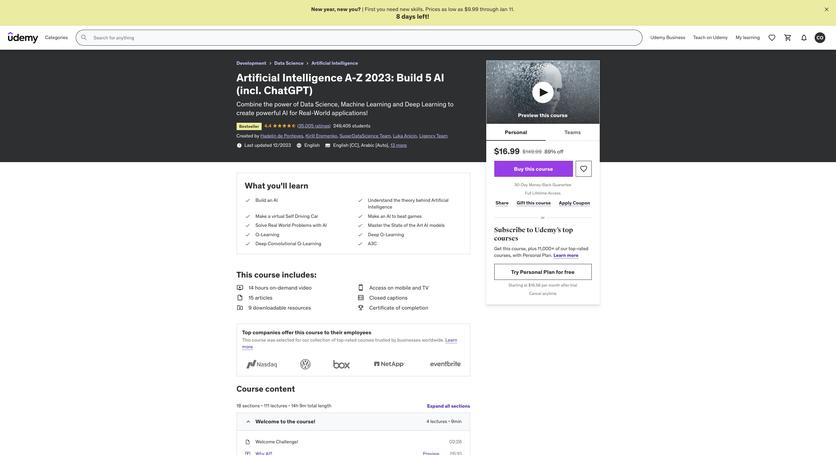 Task type: vqa. For each thing, say whether or not it's contained in the screenshot.
bottommost The Field
no



Task type: describe. For each thing, give the bounding box(es) containing it.
a-
[[345, 71, 356, 84]]

students
[[352, 123, 371, 129]]

nasdaq image
[[242, 358, 281, 371]]

xsmall image for q-learning
[[245, 232, 250, 238]]

share
[[496, 200, 509, 206]]

deep for deep convolutional q-learning
[[256, 241, 267, 247]]

2023:
[[365, 71, 394, 84]]

powerful
[[256, 109, 281, 117]]

english for english
[[304, 142, 320, 148]]

, left kirill
[[303, 133, 304, 139]]

a
[[268, 213, 271, 219]]

4
[[427, 419, 429, 425]]

plan
[[544, 269, 555, 275]]

luka anicin link
[[393, 133, 417, 139]]

small image for 15
[[237, 294, 243, 302]]

udemy's
[[535, 226, 561, 234]]

teams button
[[546, 124, 600, 140]]

0 horizontal spatial courses
[[358, 337, 374, 343]]

ai right art
[[424, 222, 428, 228]]

|
[[362, 6, 364, 12]]

2 team from the left
[[437, 133, 448, 139]]

12/2023
[[273, 142, 291, 148]]

tab list containing personal
[[486, 124, 600, 141]]

0 horizontal spatial our
[[302, 337, 309, 343]]

18 sections • 111 lectures • 14h 9m total length
[[237, 403, 331, 409]]

2 vertical spatial personal
[[520, 269, 542, 275]]

apply coupon
[[559, 200, 590, 206]]

driving
[[295, 213, 310, 219]]

course inside preview this course button
[[551, 112, 568, 119]]

0 horizontal spatial lectures
[[271, 403, 287, 409]]

learning down problems at the left
[[303, 241, 321, 247]]

categories
[[45, 35, 68, 41]]

top- inside get this course, plus 11,000+ of our top-rated courses, with personal plan.
[[569, 246, 578, 252]]

expand all sections
[[427, 403, 470, 409]]

science,
[[315, 100, 339, 108]]

you'll
[[267, 180, 287, 191]]

master
[[368, 222, 382, 228]]

89%
[[545, 148, 556, 155]]

day
[[521, 182, 528, 187]]

virtual
[[272, 213, 285, 219]]

kirill
[[306, 133, 315, 139]]

this right offer at bottom
[[295, 329, 305, 336]]

combine
[[237, 100, 262, 108]]

collection
[[310, 337, 330, 343]]

course up "hours" at the bottom of page
[[254, 270, 280, 280]]

on for teach
[[707, 35, 712, 41]]

deep inside the artificial intelligence a-z 2023: build 5 ai (incl. chatgpt) combine the power of data science, machine learning and deep learning to create powerful ai for real-world applications!
[[405, 100, 420, 108]]

top
[[563, 226, 573, 234]]

13 more button
[[391, 142, 407, 149]]

the inside the artificial intelligence a-z 2023: build 5 ai (incl. chatgpt) combine the power of data science, machine learning and deep learning to create powerful ai for real-world applications!
[[263, 100, 273, 108]]

1 vertical spatial rated
[[346, 337, 357, 343]]

udemy image
[[8, 32, 38, 43]]

111
[[264, 403, 269, 409]]

1 vertical spatial and
[[412, 284, 421, 291]]

what
[[245, 180, 265, 191]]

bestseller
[[239, 124, 259, 129]]

access inside 30-day money-back guarantee full lifetime access
[[548, 191, 561, 196]]

notifications image
[[800, 34, 808, 42]]

selected
[[276, 337, 294, 343]]

free
[[565, 269, 575, 275]]

ai left beat
[[387, 213, 391, 219]]

de
[[278, 133, 283, 139]]

more for subscribe to udemy's top courses
[[567, 252, 579, 258]]

the left the course!
[[287, 418, 295, 425]]

get
[[494, 246, 502, 252]]

my
[[736, 35, 742, 41]]

to inside the artificial intelligence a-z 2023: build 5 ai (incl. chatgpt) combine the power of data science, machine learning and deep learning to create powerful ai for real-world applications!
[[448, 100, 454, 108]]

gift
[[517, 200, 525, 206]]

this for this course was selected for our collection of top-rated courses trusted by businesses worldwide.
[[242, 337, 251, 343]]

• for 4
[[448, 419, 450, 425]]

learn more link for top companies offer this course to their employees
[[242, 337, 457, 350]]

30-
[[515, 182, 521, 187]]

hours
[[255, 284, 269, 291]]

15
[[249, 294, 254, 301]]

through
[[480, 6, 499, 12]]

power
[[274, 100, 292, 108]]

anytime
[[543, 291, 557, 296]]

per
[[542, 283, 548, 288]]

top companies offer this course to their employees
[[242, 329, 371, 336]]

their
[[331, 329, 343, 336]]

last
[[245, 142, 254, 148]]

ligency
[[419, 133, 436, 139]]

1 horizontal spatial •
[[288, 403, 290, 409]]

learn
[[289, 180, 308, 191]]

buy this course
[[514, 166, 553, 172]]

, down 249,405
[[337, 133, 339, 139]]

1 vertical spatial lectures
[[431, 419, 447, 425]]

ai right problems at the left
[[323, 222, 327, 228]]

co
[[817, 35, 824, 41]]

the left art
[[409, 222, 416, 228]]

off
[[557, 148, 564, 155]]

the up deep q-learning
[[383, 222, 390, 228]]

2 horizontal spatial q-
[[380, 232, 386, 238]]

15 articles
[[249, 294, 273, 301]]

personal inside button
[[505, 129, 527, 135]]

0 horizontal spatial build
[[256, 197, 266, 203]]

data inside the artificial intelligence a-z 2023: build 5 ai (incl. chatgpt) combine the power of data science, machine learning and deep learning to create powerful ai for real-world applications!
[[300, 100, 314, 108]]

ai down power
[[282, 109, 288, 117]]

[auto]
[[376, 142, 388, 148]]

course language image
[[296, 143, 302, 148]]

1 udemy from the left
[[651, 35, 665, 41]]

xsmall image for last updated 12/2023
[[237, 143, 242, 148]]

trusted
[[375, 337, 390, 343]]

to inside 'subscribe to udemy's top courses'
[[527, 226, 533, 234]]

english [cc], arabic [auto] , 13 more
[[333, 142, 407, 148]]

trial
[[570, 283, 577, 288]]

completion
[[402, 305, 428, 311]]

of inside get this course, plus 11,000+ of our top-rated courses, with personal plan.
[[556, 246, 560, 252]]

learn for subscribe to udemy's top courses
[[554, 252, 566, 258]]

closed captions image
[[325, 143, 331, 148]]

on-
[[270, 284, 278, 291]]

apply
[[559, 200, 572, 206]]

back
[[543, 182, 552, 187]]

all
[[445, 403, 450, 409]]

new
[[311, 6, 323, 12]]

(35,005 ratings)
[[297, 123, 331, 129]]

this for preview
[[540, 112, 549, 119]]

course up collection
[[306, 329, 323, 336]]

of right state
[[404, 222, 408, 228]]

machine
[[341, 100, 365, 108]]

1 horizontal spatial wishlist image
[[768, 34, 776, 42]]

$149.99
[[523, 148, 542, 155]]

course down companies
[[252, 337, 266, 343]]

preview this course button
[[486, 60, 600, 124]]

4.4
[[265, 123, 272, 129]]

theory
[[402, 197, 415, 203]]

11,000+
[[538, 246, 555, 252]]

full
[[525, 191, 532, 196]]

1 as from the left
[[442, 6, 447, 12]]

access on mobile and tv
[[369, 284, 429, 291]]

superdatascience
[[340, 133, 379, 139]]

artificial for artificial intelligence a-z 2023: build 5 ai (incl. chatgpt) combine the power of data science, machine learning and deep learning to create powerful ai for real-world applications!
[[237, 71, 280, 84]]

worldwide.
[[422, 337, 444, 343]]

buy
[[514, 166, 524, 172]]

1 horizontal spatial more
[[396, 142, 407, 148]]

eventbrite image
[[426, 358, 465, 371]]

this for this course includes:
[[237, 270, 253, 280]]

courses inside 'subscribe to udemy's top courses'
[[494, 235, 519, 243]]

after
[[561, 283, 570, 288]]

learn more for subscribe to udemy's top courses
[[554, 252, 579, 258]]

• for 18
[[261, 403, 263, 409]]

convolutional
[[268, 241, 296, 247]]

teach on udemy link
[[690, 30, 732, 46]]

intelligence for artificial intelligence
[[332, 60, 358, 66]]

1 vertical spatial top-
[[337, 337, 346, 343]]

money-
[[529, 182, 543, 187]]

gift this course
[[517, 200, 551, 206]]

chatgpt)
[[264, 84, 313, 97]]

make an ai to beat games
[[368, 213, 422, 219]]

box image
[[330, 358, 353, 371]]



Task type: locate. For each thing, give the bounding box(es) containing it.
q- down master
[[380, 232, 386, 238]]

our inside get this course, plus 11,000+ of our top-rated courses, with personal plan.
[[561, 246, 568, 252]]

14
[[249, 284, 254, 291]]

tab list
[[486, 124, 600, 141]]

0 vertical spatial more
[[396, 142, 407, 148]]

with inside get this course, plus 11,000+ of our top-rated courses, with personal plan.
[[513, 252, 522, 258]]

an for build
[[267, 197, 273, 203]]

249,405
[[333, 123, 351, 129]]

0 horizontal spatial access
[[369, 284, 386, 291]]

real-
[[299, 109, 314, 117]]

1 vertical spatial more
[[567, 252, 579, 258]]

team up [auto]
[[380, 133, 391, 139]]

new left 'you?'
[[337, 6, 348, 12]]

closed captions
[[369, 294, 408, 301]]

as left low
[[442, 6, 447, 12]]

2 welcome from the top
[[256, 439, 275, 445]]

xsmall image
[[268, 61, 273, 66], [237, 143, 242, 148], [357, 197, 363, 204], [245, 213, 250, 220], [357, 213, 363, 220], [245, 232, 250, 238], [245, 241, 250, 247]]

small image
[[237, 284, 243, 291], [357, 284, 364, 291], [237, 294, 243, 302], [357, 304, 364, 312], [245, 419, 252, 425]]

1 horizontal spatial new
[[400, 6, 410, 12]]

1 horizontal spatial courses
[[494, 235, 519, 243]]

Search for anything text field
[[92, 32, 634, 43]]

content
[[265, 384, 295, 394]]

of down the captions on the bottom of the page
[[396, 305, 400, 311]]

0 vertical spatial for
[[289, 109, 297, 117]]

(incl.
[[237, 84, 262, 97]]

1 horizontal spatial q-
[[298, 241, 303, 247]]

2 horizontal spatial more
[[567, 252, 579, 258]]

of right power
[[293, 100, 299, 108]]

this right gift
[[526, 200, 535, 206]]

build down what
[[256, 197, 266, 203]]

top- down their
[[337, 337, 346, 343]]

0 vertical spatial small image
[[357, 294, 364, 302]]

courses down employees at the left of the page
[[358, 337, 374, 343]]

2 sections from the left
[[451, 403, 470, 409]]

intelligence down 'understand'
[[368, 204, 392, 210]]

of down their
[[332, 337, 336, 343]]

personal down plus
[[523, 252, 541, 258]]

make a virtual self driving car
[[256, 213, 318, 219]]

learn right plan.
[[554, 252, 566, 258]]

more for top companies offer this course to their employees
[[242, 344, 253, 350]]

behind
[[416, 197, 430, 203]]

0 horizontal spatial deep
[[256, 241, 267, 247]]

certificate
[[369, 305, 394, 311]]

by right trusted
[[391, 337, 396, 343]]

an up master
[[381, 213, 386, 219]]

personal down "preview"
[[505, 129, 527, 135]]

coupon
[[573, 200, 590, 206]]

this course includes:
[[237, 270, 317, 280]]

artificial for artificial intelligence
[[312, 60, 331, 66]]

xsmall image
[[305, 61, 310, 66], [245, 197, 250, 204], [245, 222, 250, 229], [357, 222, 363, 229], [357, 232, 363, 238], [357, 241, 363, 247], [245, 439, 250, 446], [245, 451, 250, 455]]

personal up $16.58
[[520, 269, 542, 275]]

and left the tv on the right bottom of page
[[412, 284, 421, 291]]

•
[[261, 403, 263, 409], [288, 403, 290, 409], [448, 419, 450, 425]]

personal
[[505, 129, 527, 135], [523, 252, 541, 258], [520, 269, 542, 275]]

categories button
[[41, 30, 72, 46]]

welcome for welcome to the course!
[[256, 418, 279, 425]]

this down top
[[242, 337, 251, 343]]

intelligence down science
[[282, 71, 343, 84]]

on for access
[[388, 284, 394, 291]]

deep for deep q-learning
[[368, 232, 379, 238]]

rated
[[578, 246, 589, 252], [346, 337, 357, 343]]

, left luka
[[391, 133, 392, 139]]

new year, new you? | first you need new skills. prices as low as $9.99 through jan 11. 8 days left!
[[311, 6, 514, 20]]

need
[[387, 6, 399, 12]]

wishlist image
[[768, 34, 776, 42], [580, 165, 588, 173]]

make for make an ai to beat games
[[368, 213, 379, 219]]

0 horizontal spatial learn more
[[242, 337, 457, 350]]

access down back
[[548, 191, 561, 196]]

downloadable
[[253, 305, 286, 311]]

1 vertical spatial on
[[388, 284, 394, 291]]

0 vertical spatial top-
[[569, 246, 578, 252]]

create
[[237, 109, 255, 117]]

2 english from the left
[[333, 142, 349, 148]]

or
[[541, 215, 545, 220]]

new up days
[[400, 6, 410, 12]]

small image left closed
[[357, 294, 364, 302]]

intelligence for artificial intelligence a-z 2023: build 5 ai (incl. chatgpt) combine the power of data science, machine learning and deep learning to create powerful ai for real-world applications!
[[282, 71, 343, 84]]

our down top companies offer this course to their employees
[[302, 337, 309, 343]]

0 vertical spatial lectures
[[271, 403, 287, 409]]

learn right the worldwide.
[[445, 337, 457, 343]]

learn more
[[554, 252, 579, 258], [242, 337, 457, 350]]

courses down subscribe
[[494, 235, 519, 243]]

lectures right 111 on the left bottom of the page
[[271, 403, 287, 409]]

artificial right behind on the top of page
[[431, 197, 449, 203]]

0 vertical spatial intelligence
[[332, 60, 358, 66]]

team right ligency
[[437, 133, 448, 139]]

udemy left business at the top right
[[651, 35, 665, 41]]

0 vertical spatial access
[[548, 191, 561, 196]]

1 horizontal spatial data
[[300, 100, 314, 108]]

shopping cart with 0 items image
[[784, 34, 792, 42]]

1 horizontal spatial world
[[314, 109, 330, 117]]

0 vertical spatial learn more
[[554, 252, 579, 258]]

small image for 14
[[237, 284, 243, 291]]

0 horizontal spatial •
[[261, 403, 263, 409]]

1 vertical spatial deep
[[368, 232, 379, 238]]

1 vertical spatial access
[[369, 284, 386, 291]]

left!
[[417, 12, 429, 20]]

welcome left the challenge!
[[256, 439, 275, 445]]

2 make from the left
[[368, 213, 379, 219]]

the
[[263, 100, 273, 108], [394, 197, 401, 203], [383, 222, 390, 228], [409, 222, 416, 228], [287, 418, 295, 425]]

0 horizontal spatial english
[[304, 142, 320, 148]]

the inside the understand the theory behind artificial intelligence
[[394, 197, 401, 203]]

ligency team link
[[419, 133, 448, 139]]

of inside the artificial intelligence a-z 2023: build 5 ai (incl. chatgpt) combine the power of data science, machine learning and deep learning to create powerful ai for real-world applications!
[[293, 100, 299, 108]]

0 horizontal spatial wishlist image
[[580, 165, 588, 173]]

close image
[[824, 6, 830, 13]]

year,
[[324, 6, 336, 12]]

build inside the artificial intelligence a-z 2023: build 5 ai (incl. chatgpt) combine the power of data science, machine learning and deep learning to create powerful ai for real-world applications!
[[397, 71, 423, 84]]

includes:
[[282, 270, 317, 280]]

0 horizontal spatial udemy
[[651, 35, 665, 41]]

gift this course link
[[515, 196, 552, 210]]

data left science
[[274, 60, 285, 66]]

artificial intelligence a-z 2023: build 5 ai (incl. chatgpt) combine the power of data science, machine learning and deep learning to create powerful ai for real-world applications!
[[237, 71, 454, 117]]

2 as from the left
[[458, 6, 463, 12]]

welcome for welcome challenge!
[[256, 439, 275, 445]]

and up luka
[[393, 100, 403, 108]]

ratings)
[[315, 123, 331, 129]]

development link
[[237, 59, 266, 67]]

for down top companies offer this course to their employees
[[295, 337, 301, 343]]

$9.99
[[465, 6, 479, 12]]

kirill eremenko link
[[306, 133, 337, 139]]

1 horizontal spatial build
[[397, 71, 423, 84]]

1 vertical spatial for
[[556, 269, 563, 275]]

0 horizontal spatial learn
[[445, 337, 457, 343]]

• left 111 on the left bottom of the page
[[261, 403, 263, 409]]

rated inside get this course, plus 11,000+ of our top-rated courses, with personal plan.
[[578, 246, 589, 252]]

1 team from the left
[[380, 133, 391, 139]]

deep up a3c
[[368, 232, 379, 238]]

0 vertical spatial deep
[[405, 100, 420, 108]]

course content
[[237, 384, 295, 394]]

ai right 5
[[434, 71, 444, 84]]

0 horizontal spatial as
[[442, 6, 447, 12]]

0 vertical spatial wishlist image
[[768, 34, 776, 42]]

learn more link for subscribe to udemy's top courses
[[554, 252, 579, 258]]

the up powerful
[[263, 100, 273, 108]]

0 vertical spatial by
[[254, 133, 259, 139]]

with down course, at the bottom right of the page
[[513, 252, 522, 258]]

0 vertical spatial this
[[237, 270, 253, 280]]

0 vertical spatial an
[[267, 197, 273, 203]]

1 make from the left
[[256, 213, 267, 219]]

14h 9m
[[291, 403, 306, 409]]

personal inside get this course, plus 11,000+ of our top-rated courses, with personal plan.
[[523, 252, 541, 258]]

deep up anicin
[[405, 100, 420, 108]]

, left ligency
[[417, 133, 418, 139]]

the left theory
[[394, 197, 401, 203]]

30-day money-back guarantee full lifetime access
[[515, 182, 571, 196]]

to
[[448, 100, 454, 108], [392, 213, 396, 219], [527, 226, 533, 234], [324, 329, 330, 336], [280, 418, 286, 425]]

course down the lifetime
[[536, 200, 551, 206]]

1 vertical spatial build
[[256, 197, 266, 203]]

lectures
[[271, 403, 287, 409], [431, 419, 447, 425]]

1 horizontal spatial learn more
[[554, 252, 579, 258]]

0 vertical spatial learn
[[554, 252, 566, 258]]

make up master
[[368, 213, 379, 219]]

by up updated
[[254, 133, 259, 139]]

expand all sections button
[[427, 400, 470, 413]]

1 welcome from the top
[[256, 418, 279, 425]]

small image for closed captions
[[357, 294, 364, 302]]

on up closed captions
[[388, 284, 394, 291]]

xsmall image for understand the theory behind artificial intelligence
[[357, 197, 363, 204]]

0 vertical spatial data
[[274, 60, 285, 66]]

learning
[[366, 100, 391, 108], [422, 100, 447, 108], [261, 232, 279, 238], [386, 232, 404, 238], [303, 241, 321, 247]]

beat
[[397, 213, 407, 219]]

0 vertical spatial courses
[[494, 235, 519, 243]]

for
[[289, 109, 297, 117], [556, 269, 563, 275], [295, 337, 301, 343]]

total
[[308, 403, 317, 409]]

courses,
[[494, 252, 512, 258]]

learning down state
[[386, 232, 404, 238]]

data science link
[[274, 59, 304, 67]]

sections right 18
[[242, 403, 260, 409]]

0 vertical spatial with
[[313, 222, 322, 228]]

1 vertical spatial learn
[[445, 337, 457, 343]]

learn
[[554, 252, 566, 258], [445, 337, 457, 343]]

preview
[[518, 112, 539, 119]]

our
[[561, 246, 568, 252], [302, 337, 309, 343]]

our right 11,000+
[[561, 246, 568, 252]]

course
[[551, 112, 568, 119], [536, 166, 553, 172], [536, 200, 551, 206], [254, 270, 280, 280], [306, 329, 323, 336], [252, 337, 266, 343]]

2 vertical spatial deep
[[256, 241, 267, 247]]

1 vertical spatial welcome
[[256, 439, 275, 445]]

0 horizontal spatial by
[[254, 133, 259, 139]]

resources
[[288, 305, 311, 311]]

1 vertical spatial personal
[[523, 252, 541, 258]]

1 horizontal spatial as
[[458, 6, 463, 12]]

1 vertical spatial courses
[[358, 337, 374, 343]]

1 horizontal spatial small image
[[357, 294, 364, 302]]

last updated 12/2023
[[245, 142, 291, 148]]

cancel
[[529, 291, 542, 296]]

4 lectures • 9min
[[427, 419, 462, 425]]

2 udemy from the left
[[713, 35, 728, 41]]

small image
[[357, 294, 364, 302], [237, 304, 243, 312]]

make for make a virtual self driving car
[[256, 213, 267, 219]]

xsmall image for make a virtual self driving car
[[245, 213, 250, 220]]

artificial down the development link
[[237, 71, 280, 84]]

this right "preview"
[[540, 112, 549, 119]]

learning down real
[[261, 232, 279, 238]]

1 vertical spatial learn more
[[242, 337, 457, 350]]

more down top
[[242, 344, 253, 350]]

for left free at the bottom right of page
[[556, 269, 563, 275]]

learning right machine
[[366, 100, 391, 108]]

subscribe
[[494, 226, 526, 234]]

1 vertical spatial world
[[278, 222, 291, 228]]

0 horizontal spatial new
[[337, 6, 348, 12]]

as right low
[[458, 6, 463, 12]]

0 horizontal spatial data
[[274, 60, 285, 66]]

english for english [cc], arabic [auto] , 13 more
[[333, 142, 349, 148]]

new
[[337, 6, 348, 12], [400, 6, 410, 12]]

small image for access
[[357, 284, 364, 291]]

intelligence up a-
[[332, 60, 358, 66]]

2 vertical spatial intelligence
[[368, 204, 392, 210]]

more right 13
[[396, 142, 407, 148]]

access up closed
[[369, 284, 386, 291]]

lifetime
[[533, 191, 547, 196]]

1 vertical spatial artificial
[[237, 71, 280, 84]]

ai down what you'll learn
[[274, 197, 278, 203]]

0 vertical spatial rated
[[578, 246, 589, 252]]

0 horizontal spatial rated
[[346, 337, 357, 343]]

0 vertical spatial artificial
[[312, 60, 331, 66]]

an for make
[[381, 213, 386, 219]]

lectures right 4
[[431, 419, 447, 425]]

2 vertical spatial artificial
[[431, 197, 449, 203]]

on right the teach
[[707, 35, 712, 41]]

small image for 9 downloadable resources
[[237, 304, 243, 312]]

offer
[[282, 329, 294, 336]]

0 vertical spatial and
[[393, 100, 403, 108]]

this for buy
[[525, 166, 535, 172]]

q- down solve
[[256, 232, 261, 238]]

z
[[356, 71, 363, 84]]

learn more up free at the bottom right of page
[[554, 252, 579, 258]]

preview this course
[[518, 112, 568, 119]]

teach on udemy
[[694, 35, 728, 41]]

closed
[[369, 294, 386, 301]]

artificial inside the understand the theory behind artificial intelligence
[[431, 197, 449, 203]]

learn more link
[[554, 252, 579, 258], [242, 337, 457, 350]]

1 horizontal spatial and
[[412, 284, 421, 291]]

1 sections from the left
[[242, 403, 260, 409]]

0 horizontal spatial sections
[[242, 403, 260, 409]]

intelligence inside the understand the theory behind artificial intelligence
[[368, 204, 392, 210]]

make left 'a'
[[256, 213, 267, 219]]

0 horizontal spatial with
[[313, 222, 322, 228]]

0 vertical spatial world
[[314, 109, 330, 117]]

this up 14
[[237, 270, 253, 280]]

volkswagen image
[[298, 358, 313, 371]]

state
[[391, 222, 403, 228]]

1 vertical spatial small image
[[237, 304, 243, 312]]

first
[[365, 6, 376, 12]]

small image left 9
[[237, 304, 243, 312]]

with down car
[[313, 222, 322, 228]]

1 horizontal spatial artificial
[[312, 60, 331, 66]]

subscribe to udemy's top courses
[[494, 226, 573, 243]]

world inside the artificial intelligence a-z 2023: build 5 ai (incl. chatgpt) combine the power of data science, machine learning and deep learning to create powerful ai for real-world applications!
[[314, 109, 330, 117]]

this up "courses," at the bottom right of page
[[503, 246, 511, 252]]

1 horizontal spatial our
[[561, 246, 568, 252]]

of right 11,000+
[[556, 246, 560, 252]]

2 new from the left
[[400, 6, 410, 12]]

hadelin
[[260, 133, 276, 139]]

course!
[[297, 418, 315, 425]]

welcome down 111 on the left bottom of the page
[[256, 418, 279, 425]]

xsmall image for deep convolutional q-learning
[[245, 241, 250, 247]]

english down created by hadelin de ponteves , kirill eremenko , superdatascience team , luka anicin , ligency team
[[333, 142, 349, 148]]

1 vertical spatial our
[[302, 337, 309, 343]]

created by hadelin de ponteves , kirill eremenko , superdatascience team , luka anicin , ligency team
[[237, 133, 448, 139]]

course up back
[[536, 166, 553, 172]]

deep down 'q-learning'
[[256, 241, 267, 247]]

plan.
[[542, 252, 553, 258]]

1 horizontal spatial team
[[437, 133, 448, 139]]

course inside gift this course link
[[536, 200, 551, 206]]

artificial inside the artificial intelligence a-z 2023: build 5 ai (incl. chatgpt) combine the power of data science, machine learning and deep learning to create powerful ai for real-world applications!
[[237, 71, 280, 84]]

0 horizontal spatial top-
[[337, 337, 346, 343]]

9min
[[451, 419, 462, 425]]

data up real-
[[300, 100, 314, 108]]

learning down 5
[[422, 100, 447, 108]]

this inside get this course, plus 11,000+ of our top-rated courses, with personal plan.
[[503, 246, 511, 252]]

0 horizontal spatial world
[[278, 222, 291, 228]]

learn more link up free at the bottom right of page
[[554, 252, 579, 258]]

xsmall image for make an ai to beat games
[[357, 213, 363, 220]]

buy this course button
[[494, 161, 573, 177]]

business
[[667, 35, 686, 41]]

1 new from the left
[[337, 6, 348, 12]]

1 vertical spatial wishlist image
[[580, 165, 588, 173]]

this for get
[[503, 246, 511, 252]]

and inside the artificial intelligence a-z 2023: build 5 ai (incl. chatgpt) combine the power of data science, machine learning and deep learning to create powerful ai for real-world applications!
[[393, 100, 403, 108]]

small image for certificate
[[357, 304, 364, 312]]

2 horizontal spatial artificial
[[431, 197, 449, 203]]

1 horizontal spatial by
[[391, 337, 396, 343]]

0 horizontal spatial artificial
[[237, 71, 280, 84]]

learn more down employees at the left of the page
[[242, 337, 457, 350]]

0 vertical spatial learn more link
[[554, 252, 579, 258]]

0 horizontal spatial small image
[[237, 304, 243, 312]]

by
[[254, 133, 259, 139], [391, 337, 396, 343]]

learn for top companies offer this course to their employees
[[445, 337, 457, 343]]

at
[[524, 283, 528, 288]]

top
[[242, 329, 251, 336]]

• left 9min
[[448, 419, 450, 425]]

9
[[249, 305, 252, 311]]

0 horizontal spatial on
[[388, 284, 394, 291]]

1 horizontal spatial with
[[513, 252, 522, 258]]

apply coupon button
[[558, 196, 592, 210]]

0 horizontal spatial and
[[393, 100, 403, 108]]

0 horizontal spatial q-
[[256, 232, 261, 238]]

sections inside expand all sections "dropdown button"
[[451, 403, 470, 409]]

2 horizontal spatial •
[[448, 419, 450, 425]]

sections right all
[[451, 403, 470, 409]]

1 horizontal spatial udemy
[[713, 35, 728, 41]]

top- down top on the right
[[569, 246, 578, 252]]

1 vertical spatial data
[[300, 100, 314, 108]]

understand
[[368, 197, 393, 203]]

this right buy
[[525, 166, 535, 172]]

1 vertical spatial with
[[513, 252, 522, 258]]

1 horizontal spatial sections
[[451, 403, 470, 409]]

what you'll learn
[[245, 180, 308, 191]]

for left real-
[[289, 109, 297, 117]]

0 vertical spatial personal
[[505, 129, 527, 135]]

1 vertical spatial by
[[391, 337, 396, 343]]

for inside the artificial intelligence a-z 2023: build 5 ai (incl. chatgpt) combine the power of data science, machine learning and deep learning to create powerful ai for real-world applications!
[[289, 109, 297, 117]]

intelligence inside the artificial intelligence a-z 2023: build 5 ai (incl. chatgpt) combine the power of data science, machine learning and deep learning to create powerful ai for real-world applications!
[[282, 71, 343, 84]]

deep q-learning
[[368, 232, 404, 238]]

0 vertical spatial our
[[561, 246, 568, 252]]

, left 13
[[388, 142, 389, 148]]

car
[[311, 213, 318, 219]]

2 vertical spatial for
[[295, 337, 301, 343]]

netapp image
[[370, 358, 409, 371]]

1 english from the left
[[304, 142, 320, 148]]

anicin
[[404, 133, 417, 139]]

created
[[237, 133, 253, 139]]

0 horizontal spatial learn more link
[[242, 337, 457, 350]]

learn more for top companies offer this course to their employees
[[242, 337, 457, 350]]

1 horizontal spatial make
[[368, 213, 379, 219]]

this for gift
[[526, 200, 535, 206]]

• left 14h 9m
[[288, 403, 290, 409]]

submit search image
[[80, 34, 88, 42]]

course inside buy this course button
[[536, 166, 553, 172]]

mobile
[[395, 284, 411, 291]]



